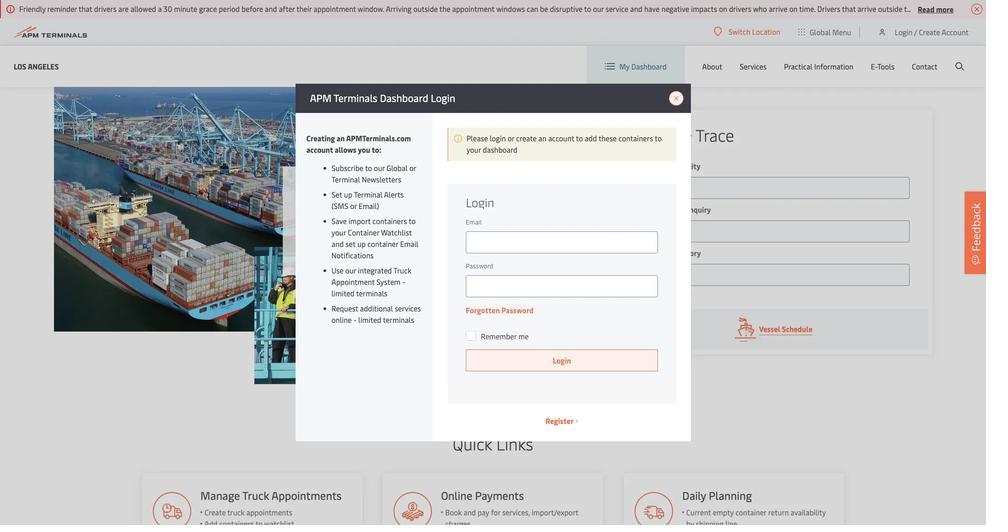 Task type: vqa. For each thing, say whether or not it's contained in the screenshot.
first IDS from the left
no



Task type: describe. For each thing, give the bounding box(es) containing it.
read more button
[[918, 3, 954, 15]]

truck inside use our integrated truck appointment system - limited terminals
[[394, 265, 412, 276]]

1 drivers from the left
[[94, 4, 117, 14]]

in
[[514, 221, 520, 231]]

2 outside from the left
[[878, 4, 903, 14]]

create truck appointments
[[204, 508, 292, 518]]

read more for the "read more" link on the right
[[522, 232, 558, 242]]

email)
[[359, 201, 379, 211]]

to inside save import containers to your container watchlist and set up container email notifications
[[409, 216, 416, 226]]

global menu button
[[790, 18, 861, 46]]

2 horizontal spatial our
[[593, 4, 604, 14]]

largest
[[412, 221, 435, 231]]

location
[[752, 27, 780, 37]]

who
[[753, 4, 767, 14]]

window.
[[358, 4, 384, 14]]

dashboard
[[483, 145, 518, 155]]

2 their from the left
[[904, 4, 920, 14]]

container
[[348, 227, 379, 238]]

manage
[[200, 488, 240, 503]]

apmterminals.com
[[346, 133, 411, 143]]

subscribe to our global or terminal newsletters
[[332, 163, 416, 184]]

save
[[332, 216, 347, 226]]

1 horizontal spatial login
[[895, 27, 913, 37]]

watchlist
[[381, 227, 412, 238]]

close image
[[669, 91, 684, 106]]

for
[[491, 508, 501, 518]]

online
[[441, 488, 473, 503]]

western
[[535, 221, 562, 231]]

windows
[[496, 4, 525, 14]]

(sms
[[332, 201, 348, 211]]

menu
[[833, 27, 851, 37]]

account inside creating an apmterminals.com account allows you to:
[[306, 145, 333, 155]]

0 horizontal spatial the
[[399, 221, 410, 231]]

0 horizontal spatial availability
[[663, 161, 701, 171]]

limited inside request additional services online - limited terminals
[[358, 315, 381, 325]]

notifications
[[332, 250, 374, 260]]

la secondary image
[[254, 247, 415, 384]]

creating
[[306, 133, 335, 143]]

edo
[[670, 205, 684, 215]]

payments
[[475, 488, 524, 503]]

have
[[644, 4, 660, 14]]

login / create account
[[895, 27, 969, 37]]

- inside request additional services online - limited terminals
[[354, 315, 357, 325]]

pay
[[478, 508, 489, 518]]

import
[[349, 216, 371, 226]]

terminal
[[485, 221, 513, 231]]

truck
[[227, 508, 244, 518]]

2 horizontal spatial the
[[522, 221, 533, 231]]

services,
[[503, 508, 530, 518]]

daily planning current empty container return availability by shipping line
[[683, 488, 826, 525]]

feedback button
[[965, 192, 986, 274]]

1 vertical spatial login
[[431, 91, 455, 105]]

to right disruptive
[[584, 4, 591, 14]]

register
[[546, 416, 574, 426]]

additional
[[360, 303, 393, 313]]

terminal inside the subscribe to our global or terminal newsletters
[[332, 174, 360, 184]]

tariffs - 131 image
[[394, 492, 432, 525]]

feedback
[[968, 203, 984, 252]]

enquiry
[[685, 205, 711, 215]]

can
[[527, 4, 538, 14]]

impacts
[[691, 4, 717, 14]]

negative
[[662, 4, 689, 14]]

import/export
[[532, 508, 579, 518]]

charges
[[446, 519, 471, 525]]

apm for apm terminals dashboard login
[[310, 91, 332, 105]]

los angeles
[[14, 61, 59, 71]]

apm terminals los angeles is the largest container port terminal in the western hemisphere, featuring over 507 acres of world-class infrastructure.
[[301, 221, 562, 242]]

allowed
[[131, 4, 156, 14]]

register link
[[546, 416, 578, 427]]

0 vertical spatial angeles
[[28, 61, 59, 71]]

terminals for los
[[318, 221, 350, 231]]

more for the "read more" link on the right
[[540, 232, 558, 242]]

1 vertical spatial truck
[[242, 488, 269, 503]]

- inside use our integrated truck appointment system - limited terminals
[[402, 277, 405, 287]]

appointments
[[246, 508, 292, 518]]

2 drivers from the left
[[729, 4, 752, 14]]

you
[[358, 145, 370, 155]]

friendly reminder that drivers are allowed a 30 minute grace period before and after their appointment window. arriving outside the appointment windows can be disruptive to our service and have negative impacts on drivers who arrive on time. drivers that arrive outside their appointment window
[[19, 4, 986, 14]]

and left have
[[630, 4, 643, 14]]

0 horizontal spatial los
[[14, 61, 26, 71]]

over
[[376, 232, 390, 242]]

vessel schedule
[[759, 324, 813, 334]]

your inside please login or create an account to add these containers to your dashboard
[[467, 145, 481, 155]]

up inside set up terminal alerts (sms or email)
[[344, 189, 352, 200]]

global menu
[[810, 27, 851, 37]]

empty
[[713, 508, 734, 518]]

set
[[332, 189, 342, 200]]

close alert image
[[972, 4, 983, 15]]

global inside the subscribe to our global or terminal newsletters
[[387, 163, 408, 173]]

read for read more button
[[918, 4, 935, 14]]

507
[[392, 232, 404, 242]]

world-
[[433, 232, 455, 242]]

line
[[726, 519, 738, 525]]

create
[[516, 133, 537, 143]]

port
[[469, 221, 483, 231]]

30
[[164, 4, 172, 14]]

service
[[606, 4, 629, 14]]

equipment history
[[638, 248, 701, 258]]

1 appointment from the left
[[314, 4, 356, 14]]

2 arrive from the left
[[858, 4, 876, 14]]

import
[[638, 161, 661, 171]]

switch location
[[729, 27, 780, 37]]

request additional services online - limited terminals
[[332, 303, 421, 325]]

alerts
[[384, 189, 404, 200]]



Task type: locate. For each thing, give the bounding box(es) containing it.
or inside set up terminal alerts (sms or email)
[[350, 201, 357, 211]]

track & trace
[[638, 124, 734, 146]]

0 vertical spatial terminal
[[332, 174, 360, 184]]

and inside save import containers to your container watchlist and set up container email notifications
[[332, 239, 344, 249]]

on right impacts
[[719, 4, 727, 14]]

appointment up "login / create account"
[[921, 4, 964, 14]]

0 horizontal spatial containers
[[373, 216, 407, 226]]

and left pay
[[464, 508, 476, 518]]

friendly
[[19, 4, 46, 14]]

read down western
[[522, 232, 539, 242]]

set up terminal alerts (sms or email)
[[332, 189, 404, 211]]

terminals inside request additional services online - limited terminals
[[383, 315, 414, 325]]

0 vertical spatial terminals
[[356, 288, 387, 298]]

1 outside from the left
[[413, 4, 438, 14]]

quick links
[[453, 432, 533, 455]]

or right (sms at the top of the page
[[350, 201, 357, 211]]

angeles inside apm terminals los angeles is the largest container port terminal in the western hemisphere, featuring over 507 acres of world-class infrastructure.
[[365, 221, 391, 231]]

add
[[585, 133, 597, 143]]

0 vertical spatial &
[[680, 124, 692, 146]]

appointment
[[332, 277, 375, 287]]

please login or create an account to add these containers to your dashboard
[[467, 133, 662, 155]]

export & edo enquiry
[[638, 205, 711, 215]]

are
[[118, 4, 129, 14]]

to:
[[372, 145, 381, 155]]

container inside save import containers to your container watchlist and set up container email notifications
[[368, 239, 398, 249]]

0 horizontal spatial outside
[[413, 4, 438, 14]]

container inside apm terminals los angeles is the largest container port terminal in the western hemisphere, featuring over 507 acres of world-class infrastructure.
[[436, 221, 467, 231]]

your inside save import containers to your container watchlist and set up container email notifications
[[332, 227, 346, 238]]

0 horizontal spatial read more
[[522, 232, 558, 242]]

online
[[332, 315, 352, 325]]

your down save
[[332, 227, 346, 238]]

terminals
[[334, 91, 377, 105], [318, 221, 350, 231]]

manage truck appointments
[[200, 488, 341, 503]]

0 horizontal spatial global
[[387, 163, 408, 173]]

read for the "read more" link on the right
[[522, 232, 539, 242]]

2 that from the left
[[842, 4, 856, 14]]

terminals inside apm terminals los angeles is the largest container port terminal in the western hemisphere, featuring over 507 acres of world-class infrastructure.
[[318, 221, 350, 231]]

1 horizontal spatial read
[[918, 4, 935, 14]]

global inside button
[[810, 27, 831, 37]]

outside up login / create account link
[[878, 4, 903, 14]]

2 vertical spatial our
[[345, 265, 356, 276]]

1 horizontal spatial limited
[[358, 315, 381, 325]]

0 horizontal spatial -
[[354, 315, 357, 325]]

read more down western
[[522, 232, 558, 242]]

0 horizontal spatial their
[[297, 4, 312, 14]]

& for trace
[[680, 124, 692, 146]]

0 vertical spatial truck
[[394, 265, 412, 276]]

login right the dashboard
[[431, 91, 455, 105]]

terminal up email)
[[354, 189, 383, 200]]

read more link
[[522, 232, 558, 242]]

0 horizontal spatial container
[[368, 239, 398, 249]]

containers inside please login or create an account to add these containers to your dashboard
[[619, 133, 653, 143]]

read
[[918, 4, 935, 14], [522, 232, 539, 242]]

0 horizontal spatial on
[[719, 4, 727, 14]]

truck up create truck appointments
[[242, 488, 269, 503]]

los angeles pier 400 image
[[54, 87, 328, 332]]

1 their from the left
[[297, 4, 312, 14]]

0 vertical spatial account
[[548, 133, 574, 143]]

0 vertical spatial apm
[[310, 91, 332, 105]]

their right after
[[297, 4, 312, 14]]

los for pier
[[407, 177, 448, 213]]

container up line at the bottom right
[[736, 508, 767, 518]]

0 vertical spatial login
[[895, 27, 913, 37]]

export
[[638, 205, 661, 215]]

an inside please login or create an account to add these containers to your dashboard
[[539, 133, 547, 143]]

period
[[219, 4, 240, 14]]

1 horizontal spatial more
[[936, 4, 954, 14]]

1 vertical spatial terminals
[[318, 221, 350, 231]]

schedule
[[782, 324, 813, 334]]

create
[[919, 27, 940, 37], [204, 508, 226, 518]]

0 vertical spatial up
[[344, 189, 352, 200]]

0 vertical spatial availability
[[663, 161, 701, 171]]

0 horizontal spatial account
[[306, 145, 333, 155]]

our left service
[[593, 4, 604, 14]]

1 horizontal spatial availability
[[791, 508, 826, 518]]

1 vertical spatial apm
[[301, 221, 317, 231]]

read more up "login / create account"
[[918, 4, 954, 14]]

2 vertical spatial container
[[736, 508, 767, 518]]

1 horizontal spatial our
[[374, 163, 385, 173]]

history
[[676, 248, 701, 258]]

return
[[769, 508, 789, 518]]

request
[[332, 303, 358, 313]]

container up world-
[[436, 221, 467, 231]]

is
[[392, 221, 398, 231]]

0 horizontal spatial limited
[[332, 288, 355, 298]]

1 horizontal spatial that
[[842, 4, 856, 14]]

terminal down subscribe
[[332, 174, 360, 184]]

vessel
[[759, 324, 780, 334]]

1 vertical spatial our
[[374, 163, 385, 173]]

read inside button
[[918, 4, 935, 14]]

2 appointment from the left
[[452, 4, 495, 14]]

containers right these
[[619, 133, 653, 143]]

1 horizontal spatial angeles
[[365, 221, 391, 231]]

more inside button
[[936, 4, 954, 14]]

global
[[810, 27, 831, 37], [387, 163, 408, 173]]

services
[[395, 303, 421, 313]]

angeles for apm terminals los angeles is the largest container port terminal in the western hemisphere, featuring over 507 acres of world-class infrastructure.
[[365, 221, 391, 231]]

container down watchlist
[[368, 239, 398, 249]]

0 horizontal spatial login
[[431, 91, 455, 105]]

limited down additional
[[358, 315, 381, 325]]

your down please
[[467, 145, 481, 155]]

1 horizontal spatial &
[[680, 124, 692, 146]]

account inside please login or create an account to add these containers to your dashboard
[[548, 133, 574, 143]]

creating an apmterminals.com account allows you to:
[[306, 133, 411, 155]]

or inside please login or create an account to add these containers to your dashboard
[[508, 133, 514, 143]]

on
[[719, 4, 727, 14], [789, 4, 798, 14]]

1 vertical spatial more
[[540, 232, 558, 242]]

terminals inside use our integrated truck appointment system - limited terminals
[[356, 288, 387, 298]]

and left after
[[265, 4, 277, 14]]

0 vertical spatial more
[[936, 4, 954, 14]]

1 that from the left
[[79, 4, 92, 14]]

class
[[455, 232, 471, 242]]

email
[[400, 239, 418, 249]]

0 horizontal spatial arrive
[[769, 4, 788, 14]]

an up allows
[[337, 133, 345, 143]]

1 horizontal spatial global
[[810, 27, 831, 37]]

truck up the system
[[394, 265, 412, 276]]

save import containers to your container watchlist and set up container email notifications
[[332, 216, 418, 260]]

terminals down 'services' at the left bottom of page
[[383, 315, 414, 325]]

1 horizontal spatial container
[[436, 221, 467, 231]]

manager truck appointments - 53 image
[[153, 492, 191, 525]]

1 vertical spatial containers
[[373, 216, 407, 226]]

be
[[540, 4, 548, 14]]

or inside the subscribe to our global or terminal newsletters
[[409, 163, 416, 173]]

an right create
[[539, 133, 547, 143]]

featuring
[[344, 232, 374, 242]]

los angeles link
[[14, 61, 59, 72]]

0 horizontal spatial that
[[79, 4, 92, 14]]

1 horizontal spatial -
[[402, 277, 405, 287]]

time.
[[799, 4, 816, 14]]

more down western
[[540, 232, 558, 242]]

1 horizontal spatial arrive
[[858, 4, 876, 14]]

the
[[440, 4, 450, 14], [399, 221, 410, 231], [522, 221, 533, 231]]

that right reminder
[[79, 4, 92, 14]]

angeles for pier 400 los angeles
[[454, 177, 547, 213]]

integrated
[[358, 265, 392, 276]]

availability inside daily planning current empty container return availability by shipping line
[[791, 508, 826, 518]]

appointment left windows
[[452, 4, 495, 14]]

more
[[936, 4, 954, 14], [540, 232, 558, 242]]

0 vertical spatial read
[[918, 4, 935, 14]]

0 vertical spatial container
[[436, 221, 467, 231]]

that
[[79, 4, 92, 14], [842, 4, 856, 14]]

global up newsletters
[[387, 163, 408, 173]]

0 horizontal spatial drivers
[[94, 4, 117, 14]]

availability down track & trace in the right top of the page
[[663, 161, 701, 171]]

2 vertical spatial los
[[352, 221, 363, 231]]

apm up creating
[[310, 91, 332, 105]]

switch
[[729, 27, 750, 37]]

0 horizontal spatial appointment
[[314, 4, 356, 14]]

outside right the arriving
[[413, 4, 438, 14]]

reminder
[[47, 4, 77, 14]]

account left add
[[548, 133, 574, 143]]

shipping
[[696, 519, 724, 525]]

1 on from the left
[[719, 4, 727, 14]]

to left add
[[576, 133, 583, 143]]

0 horizontal spatial your
[[332, 227, 346, 238]]

& left trace
[[680, 124, 692, 146]]

0 horizontal spatial more
[[540, 232, 558, 242]]

daily
[[683, 488, 706, 503]]

and
[[265, 4, 277, 14], [630, 4, 643, 14], [332, 239, 344, 249], [464, 508, 476, 518]]

1 horizontal spatial read more
[[918, 4, 954, 14]]

1 horizontal spatial create
[[919, 27, 940, 37]]

window
[[966, 4, 986, 14]]

pier
[[301, 177, 345, 213]]

or up pier 400 los angeles
[[409, 163, 416, 173]]

apm for apm terminals los angeles is the largest container port terminal in the western hemisphere, featuring over 507 acres of world-class infrastructure.
[[301, 221, 317, 231]]

1 horizontal spatial drivers
[[729, 4, 752, 14]]

read up login / create account link
[[918, 4, 935, 14]]

planning
[[709, 488, 752, 503]]

dashboard
[[380, 91, 428, 105]]

0 vertical spatial read more
[[918, 4, 954, 14]]

arrive right who
[[769, 4, 788, 14]]

their up "/"
[[904, 4, 920, 14]]

appointments
[[271, 488, 341, 503]]

0 vertical spatial or
[[508, 133, 514, 143]]

terminals for dashboard
[[334, 91, 377, 105]]

on left time.
[[789, 4, 798, 14]]

links
[[496, 432, 533, 455]]

1 an from the left
[[337, 133, 345, 143]]

1 vertical spatial read
[[522, 232, 539, 242]]

and left set
[[332, 239, 344, 249]]

1 horizontal spatial an
[[539, 133, 547, 143]]

after
[[279, 4, 295, 14]]

that right drivers
[[842, 4, 856, 14]]

terminals up additional
[[356, 288, 387, 298]]

login
[[490, 133, 506, 143]]

orange club loyalty program - 56 image
[[635, 492, 673, 525]]

quick
[[453, 432, 492, 455]]

2 horizontal spatial angeles
[[454, 177, 547, 213]]

apm terminals dashboard login
[[310, 91, 455, 105]]

our inside use our integrated truck appointment system - limited terminals
[[345, 265, 356, 276]]

subscribe
[[332, 163, 364, 173]]

1 vertical spatial &
[[663, 205, 668, 215]]

availability right return
[[791, 508, 826, 518]]

trace
[[696, 124, 734, 146]]

arrive right drivers
[[858, 4, 876, 14]]

2 horizontal spatial los
[[407, 177, 448, 213]]

our inside the subscribe to our global or terminal newsletters
[[374, 163, 385, 173]]

1 horizontal spatial outside
[[878, 4, 903, 14]]

up
[[344, 189, 352, 200], [357, 239, 366, 249]]

1 horizontal spatial up
[[357, 239, 366, 249]]

/
[[914, 27, 917, 37]]

switch location button
[[714, 27, 780, 37]]

0 vertical spatial los
[[14, 61, 26, 71]]

global left menu
[[810, 27, 831, 37]]

0 vertical spatial create
[[919, 27, 940, 37]]

0 vertical spatial terminals
[[334, 91, 377, 105]]

1 arrive from the left
[[769, 4, 788, 14]]

drivers left who
[[729, 4, 752, 14]]

login left "/"
[[895, 27, 913, 37]]

to up newsletters
[[365, 163, 372, 173]]

to up acres
[[409, 216, 416, 226]]

1 vertical spatial terminals
[[383, 315, 414, 325]]

1 vertical spatial global
[[387, 163, 408, 173]]

& left 'edo'
[[663, 205, 668, 215]]

more for read more button
[[936, 4, 954, 14]]

to inside the subscribe to our global or terminal newsletters
[[365, 163, 372, 173]]

account
[[548, 133, 574, 143], [306, 145, 333, 155]]

&
[[680, 124, 692, 146], [663, 205, 668, 215]]

- right the system
[[402, 277, 405, 287]]

appointment left window.
[[314, 4, 356, 14]]

0 vertical spatial limited
[[332, 288, 355, 298]]

our up appointment
[[345, 265, 356, 276]]

apm inside apm terminals los angeles is the largest container port terminal in the western hemisphere, featuring over 507 acres of world-class infrastructure.
[[301, 221, 317, 231]]

create down manage
[[204, 508, 226, 518]]

account down creating
[[306, 145, 333, 155]]

containers inside save import containers to your container watchlist and set up container email notifications
[[373, 216, 407, 226]]

1 horizontal spatial appointment
[[452, 4, 495, 14]]

system
[[377, 277, 401, 287]]

2 horizontal spatial container
[[736, 508, 767, 518]]

0 horizontal spatial &
[[663, 205, 668, 215]]

0 horizontal spatial read
[[522, 232, 539, 242]]

up inside save import containers to your container watchlist and set up container email notifications
[[357, 239, 366, 249]]

more up account
[[936, 4, 954, 14]]

-
[[402, 277, 405, 287], [354, 315, 357, 325]]

- right online
[[354, 315, 357, 325]]

containers up watchlist
[[373, 216, 407, 226]]

0 horizontal spatial angeles
[[28, 61, 59, 71]]

los for apm
[[352, 221, 363, 231]]

los inside apm terminals los angeles is the largest container port terminal in the western hemisphere, featuring over 507 acres of world-class infrastructure.
[[352, 221, 363, 231]]

container inside daily planning current empty container return availability by shipping line
[[736, 508, 767, 518]]

2 an from the left
[[539, 133, 547, 143]]

to up import
[[655, 133, 662, 143]]

apm up hemisphere,
[[301, 221, 317, 231]]

disruptive
[[550, 4, 583, 14]]

infrastructure.
[[473, 232, 520, 242]]

0 vertical spatial your
[[467, 145, 481, 155]]

drivers
[[94, 4, 117, 14], [729, 4, 752, 14]]

1 vertical spatial -
[[354, 315, 357, 325]]

1 horizontal spatial the
[[440, 4, 450, 14]]

0 vertical spatial global
[[810, 27, 831, 37]]

minute
[[174, 4, 197, 14]]

1 horizontal spatial or
[[409, 163, 416, 173]]

an
[[337, 133, 345, 143], [539, 133, 547, 143]]

to
[[584, 4, 591, 14], [576, 133, 583, 143], [655, 133, 662, 143], [365, 163, 372, 173], [409, 216, 416, 226]]

2 on from the left
[[789, 4, 798, 14]]

drivers left the 'are'
[[94, 4, 117, 14]]

limited inside use our integrated truck appointment system - limited terminals
[[332, 288, 355, 298]]

1 vertical spatial terminal
[[354, 189, 383, 200]]

1 horizontal spatial containers
[[619, 133, 653, 143]]

2 horizontal spatial or
[[508, 133, 514, 143]]

read more
[[918, 4, 954, 14], [522, 232, 558, 242]]

create right "/"
[[919, 27, 940, 37]]

acres
[[406, 232, 423, 242]]

an inside creating an apmterminals.com account allows you to:
[[337, 133, 345, 143]]

newsletters
[[362, 174, 401, 184]]

limited up the request
[[332, 288, 355, 298]]

0 vertical spatial -
[[402, 277, 405, 287]]

0 horizontal spatial our
[[345, 265, 356, 276]]

drivers
[[818, 4, 841, 14]]

1 vertical spatial create
[[204, 508, 226, 518]]

or right login
[[508, 133, 514, 143]]

login / create account link
[[878, 18, 969, 45]]

3 appointment from the left
[[921, 4, 964, 14]]

2 horizontal spatial appointment
[[921, 4, 964, 14]]

0 horizontal spatial create
[[204, 508, 226, 518]]

terminal inside set up terminal alerts (sms or email)
[[354, 189, 383, 200]]

1 vertical spatial up
[[357, 239, 366, 249]]

our up newsletters
[[374, 163, 385, 173]]

limited
[[332, 288, 355, 298], [358, 315, 381, 325]]

by
[[687, 519, 694, 525]]

1 vertical spatial availability
[[791, 508, 826, 518]]

and inside online payments book and pay for services, import/export charges
[[464, 508, 476, 518]]

0 horizontal spatial up
[[344, 189, 352, 200]]

track
[[638, 124, 676, 146]]

1 vertical spatial limited
[[358, 315, 381, 325]]

read more for read more button
[[918, 4, 954, 14]]

import availability
[[638, 161, 701, 171]]

these
[[599, 133, 617, 143]]

1 vertical spatial los
[[407, 177, 448, 213]]

0 vertical spatial containers
[[619, 133, 653, 143]]

1 horizontal spatial their
[[904, 4, 920, 14]]

& for edo
[[663, 205, 668, 215]]

1 horizontal spatial your
[[467, 145, 481, 155]]



